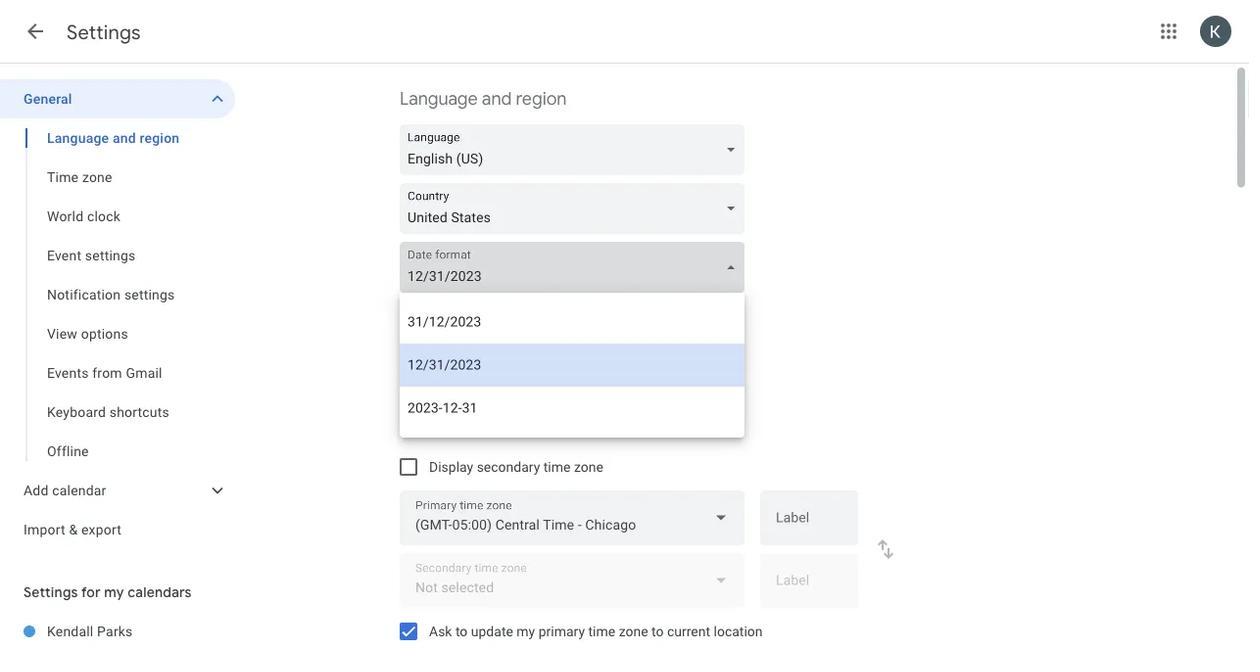 Task type: vqa. For each thing, say whether or not it's contained in the screenshot.
top Time zone
yes



Task type: describe. For each thing, give the bounding box(es) containing it.
general
[[24, 91, 72, 107]]

1 horizontal spatial language
[[400, 88, 478, 110]]

and inside 'group'
[[113, 130, 136, 146]]

current
[[667, 624, 711, 640]]

notification settings
[[47, 287, 175, 303]]

world clock
[[47, 208, 121, 224]]

region inside 'group'
[[140, 130, 180, 146]]

events
[[47, 365, 89, 381]]

export
[[81, 522, 122, 538]]

1 to from the left
[[456, 624, 468, 640]]

general tree item
[[0, 79, 235, 119]]

1 horizontal spatial my
[[517, 624, 535, 640]]

gmail
[[126, 365, 162, 381]]

calendars
[[128, 584, 192, 601]]

time zone inside 'group'
[[47, 169, 112, 185]]

language and region inside 'group'
[[47, 130, 180, 146]]

settings heading
[[67, 20, 141, 45]]

zone up display
[[443, 419, 481, 441]]

date format list box
[[400, 293, 745, 438]]

keyboard shortcuts
[[47, 404, 170, 421]]

language inside 'group'
[[47, 130, 109, 146]]

import & export
[[24, 522, 122, 538]]

events from gmail
[[47, 365, 162, 381]]

event
[[47, 248, 82, 264]]

keyboard
[[47, 404, 106, 421]]

notification
[[47, 287, 121, 303]]

display secondary time zone
[[429, 459, 604, 475]]

2023-12-31 option
[[400, 387, 745, 430]]

kendall parks
[[47, 624, 133, 640]]

12/31/2023 option
[[400, 344, 745, 387]]

location
[[714, 624, 763, 640]]

view
[[47, 326, 77, 342]]

add
[[24, 483, 49, 499]]

display
[[429, 459, 474, 475]]

shortcuts
[[110, 404, 170, 421]]

primary
[[539, 624, 585, 640]]

1 horizontal spatial time
[[400, 419, 438, 441]]

for
[[81, 584, 101, 601]]



Task type: locate. For each thing, give the bounding box(es) containing it.
settings up 'options'
[[124, 287, 175, 303]]

time right secondary
[[544, 459, 571, 475]]

settings for settings
[[67, 20, 141, 45]]

0 vertical spatial settings
[[85, 248, 136, 264]]

time zone up display
[[400, 419, 481, 441]]

1 vertical spatial my
[[517, 624, 535, 640]]

ask to update my primary time zone to current location
[[429, 624, 763, 640]]

0 horizontal spatial language and region
[[47, 130, 180, 146]]

settings left for
[[24, 584, 78, 601]]

zone up clock
[[82, 169, 112, 185]]

31/12/2023 option
[[400, 301, 745, 344]]

1 vertical spatial time
[[589, 624, 616, 640]]

settings up 'general' tree item
[[67, 20, 141, 45]]

event settings
[[47, 248, 136, 264]]

1 vertical spatial region
[[140, 130, 180, 146]]

offline
[[47, 444, 89, 460]]

clock
[[87, 208, 121, 224]]

1 vertical spatial language
[[47, 130, 109, 146]]

0 horizontal spatial and
[[113, 130, 136, 146]]

1 vertical spatial settings
[[124, 287, 175, 303]]

1 horizontal spatial time zone
[[400, 419, 481, 441]]

0 horizontal spatial region
[[140, 130, 180, 146]]

tree containing general
[[0, 79, 235, 550]]

time zone
[[47, 169, 112, 185], [400, 419, 481, 441]]

0 vertical spatial time
[[544, 459, 571, 475]]

my right update
[[517, 624, 535, 640]]

&
[[69, 522, 78, 538]]

to left the 'current'
[[652, 624, 664, 640]]

to
[[456, 624, 468, 640], [652, 624, 664, 640]]

to right ask
[[456, 624, 468, 640]]

kendall parks tree item
[[0, 613, 235, 650]]

0 vertical spatial language and region
[[400, 88, 567, 110]]

1 vertical spatial time zone
[[400, 419, 481, 441]]

1 horizontal spatial and
[[482, 88, 512, 110]]

0 vertical spatial and
[[482, 88, 512, 110]]

time right primary
[[589, 624, 616, 640]]

settings for settings for my calendars
[[24, 584, 78, 601]]

group containing language and region
[[0, 119, 235, 471]]

zone inside 'group'
[[82, 169, 112, 185]]

settings for my calendars
[[24, 584, 192, 601]]

parks
[[97, 624, 133, 640]]

import
[[24, 522, 65, 538]]

1 vertical spatial language and region
[[47, 130, 180, 146]]

update
[[471, 624, 514, 640]]

zone
[[82, 169, 112, 185], [443, 419, 481, 441], [574, 459, 604, 475], [619, 624, 649, 640]]

0 horizontal spatial language
[[47, 130, 109, 146]]

1 horizontal spatial language and region
[[400, 88, 567, 110]]

Label for secondary time zone. text field
[[776, 575, 843, 602]]

my right for
[[104, 584, 124, 601]]

0 vertical spatial language
[[400, 88, 478, 110]]

options
[[81, 326, 128, 342]]

None field
[[400, 124, 753, 175], [400, 183, 753, 234], [400, 242, 753, 293], [400, 491, 745, 546], [400, 124, 753, 175], [400, 183, 753, 234], [400, 242, 753, 293], [400, 491, 745, 546]]

0 vertical spatial settings
[[67, 20, 141, 45]]

go back image
[[24, 20, 47, 43]]

0 horizontal spatial time
[[47, 169, 79, 185]]

0 vertical spatial my
[[104, 584, 124, 601]]

0 vertical spatial region
[[516, 88, 567, 110]]

group
[[0, 119, 235, 471]]

time up display
[[400, 419, 438, 441]]

calendar
[[52, 483, 106, 499]]

0 horizontal spatial time
[[544, 459, 571, 475]]

tree
[[0, 79, 235, 550]]

settings for notification settings
[[124, 287, 175, 303]]

and
[[482, 88, 512, 110], [113, 130, 136, 146]]

0 vertical spatial time zone
[[47, 169, 112, 185]]

time
[[47, 169, 79, 185], [400, 419, 438, 441]]

kendall
[[47, 624, 94, 640]]

time inside 'group'
[[47, 169, 79, 185]]

zone left the 'current'
[[619, 624, 649, 640]]

add calendar
[[24, 483, 106, 499]]

language
[[400, 88, 478, 110], [47, 130, 109, 146]]

view options
[[47, 326, 128, 342]]

2 to from the left
[[652, 624, 664, 640]]

1 horizontal spatial region
[[516, 88, 567, 110]]

1 horizontal spatial time
[[589, 624, 616, 640]]

Label for primary time zone. text field
[[776, 512, 843, 539]]

1 vertical spatial time
[[400, 419, 438, 441]]

0 vertical spatial time
[[47, 169, 79, 185]]

0 horizontal spatial time zone
[[47, 169, 112, 185]]

zone down 2023-12-31 option
[[574, 459, 604, 475]]

secondary
[[477, 459, 540, 475]]

1 vertical spatial and
[[113, 130, 136, 146]]

1 horizontal spatial to
[[652, 624, 664, 640]]

from
[[92, 365, 122, 381]]

settings
[[67, 20, 141, 45], [24, 584, 78, 601]]

language and region
[[400, 88, 567, 110], [47, 130, 180, 146]]

1 vertical spatial settings
[[24, 584, 78, 601]]

time zone up the world clock
[[47, 169, 112, 185]]

0 horizontal spatial my
[[104, 584, 124, 601]]

time
[[544, 459, 571, 475], [589, 624, 616, 640]]

time up world
[[47, 169, 79, 185]]

settings
[[85, 248, 136, 264], [124, 287, 175, 303]]

0 horizontal spatial to
[[456, 624, 468, 640]]

my
[[104, 584, 124, 601], [517, 624, 535, 640]]

settings for event settings
[[85, 248, 136, 264]]

world
[[47, 208, 84, 224]]

ask
[[429, 624, 452, 640]]

settings up notification settings
[[85, 248, 136, 264]]

region
[[516, 88, 567, 110], [140, 130, 180, 146]]



